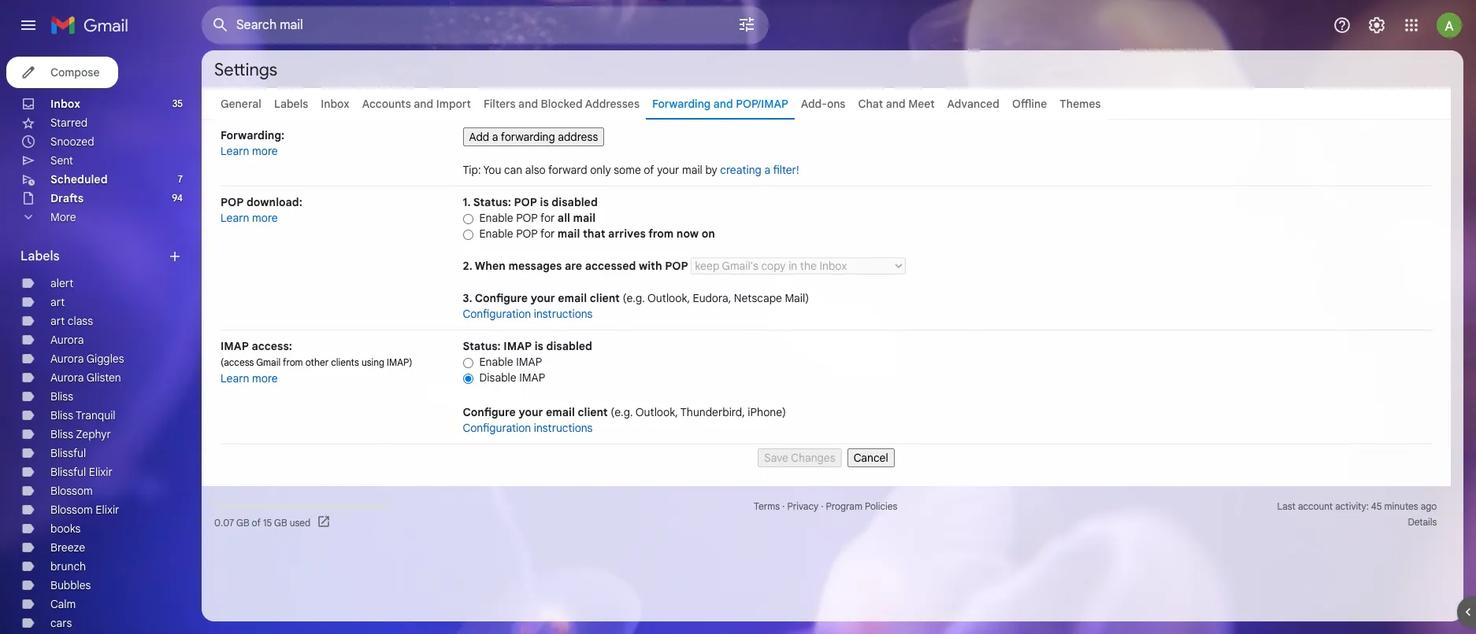 Task type: locate. For each thing, give the bounding box(es) containing it.
email down status: imap is disabled
[[546, 406, 575, 420]]

1 vertical spatial your
[[531, 291, 555, 306]]

program policies link
[[826, 501, 898, 513]]

bliss down the bliss link
[[50, 409, 73, 423]]

0 vertical spatial of
[[644, 163, 654, 177]]

1 horizontal spatial of
[[644, 163, 654, 177]]

creating
[[720, 163, 762, 177]]

learn more link down download:
[[221, 211, 278, 225]]

art down alert "link"
[[50, 295, 65, 310]]

None search field
[[202, 6, 769, 44]]

activity:
[[1336, 501, 1369, 513]]

disabled down the 3. configure your email client (e.g. outlook, eudora, netscape mail) configuration instructions
[[546, 340, 592, 354]]

2 instructions from the top
[[534, 421, 593, 436]]

3 learn more link from the top
[[221, 372, 278, 386]]

your down messages
[[531, 291, 555, 306]]

more
[[252, 144, 278, 158], [252, 211, 278, 225], [252, 372, 278, 386]]

1 vertical spatial bliss
[[50, 409, 73, 423]]

bubbles link
[[50, 579, 91, 593]]

gb right 15
[[274, 517, 287, 529]]

2 bliss from the top
[[50, 409, 73, 423]]

2 configuration from the top
[[463, 421, 531, 436]]

imap for disable
[[519, 371, 545, 385]]

1 inbox from the left
[[50, 97, 80, 111]]

pop/imap
[[736, 97, 788, 111]]

bliss up blissful link
[[50, 428, 73, 442]]

0 vertical spatial is
[[540, 195, 549, 210]]

your down disable imap
[[519, 406, 543, 420]]

and right chat
[[886, 97, 906, 111]]

import
[[436, 97, 471, 111]]

0 horizontal spatial labels
[[20, 249, 60, 265]]

filters
[[484, 97, 516, 111]]

2 learn from the top
[[221, 211, 249, 225]]

configure down disable
[[463, 406, 516, 420]]

calm
[[50, 598, 76, 612]]

chat and meet link
[[858, 97, 935, 111]]

general link
[[221, 97, 261, 111]]

and left import in the top of the page
[[414, 97, 434, 111]]

aurora down aurora link
[[50, 352, 84, 366]]

labels for labels heading
[[20, 249, 60, 265]]

3 and from the left
[[714, 97, 733, 111]]

0 vertical spatial blossom
[[50, 485, 93, 499]]

of
[[644, 163, 654, 177], [252, 517, 261, 529]]

now
[[677, 227, 699, 241]]

1 vertical spatial disabled
[[546, 340, 592, 354]]

offline link
[[1012, 97, 1047, 111]]

pop right with
[[665, 259, 688, 273]]

0 vertical spatial your
[[657, 163, 679, 177]]

forwarding: learn more
[[221, 128, 284, 158]]

mail up 'that'
[[573, 211, 596, 225]]

forwarding:
[[221, 128, 284, 143]]

from left other
[[283, 357, 303, 369]]

1 vertical spatial elixir
[[96, 503, 119, 518]]

1 blissful from the top
[[50, 447, 86, 461]]

settings
[[214, 59, 277, 80]]

addresses
[[585, 97, 640, 111]]

pop inside pop download: learn more
[[221, 195, 244, 210]]

art down art link
[[50, 314, 65, 329]]

blossom
[[50, 485, 93, 499], [50, 503, 93, 518]]

0.07 gb of 15 gb used
[[214, 517, 311, 529]]

0 vertical spatial art
[[50, 295, 65, 310]]

labels for labels link
[[274, 97, 308, 111]]

1 gb from the left
[[236, 517, 249, 529]]

2 inbox from the left
[[321, 97, 350, 111]]

2 vertical spatial enable
[[479, 355, 513, 369]]

configuration down disable
[[463, 421, 531, 436]]

forwarding and pop/imap link
[[652, 97, 788, 111]]

0 vertical spatial (e.g.
[[623, 291, 645, 306]]

None radio
[[463, 229, 473, 241]]

configure right the 3.
[[475, 291, 528, 306]]

gb
[[236, 517, 249, 529], [274, 517, 287, 529]]

client inside configure your email client (e.g. outlook, thunderbird, iphone) configuration instructions
[[578, 406, 608, 420]]

0 horizontal spatial inbox
[[50, 97, 80, 111]]

(e.g.
[[623, 291, 645, 306], [611, 406, 633, 420]]

from left now
[[649, 227, 674, 241]]

1 art from the top
[[50, 295, 65, 310]]

1 horizontal spatial inbox
[[321, 97, 350, 111]]

1 configuration instructions link from the top
[[463, 307, 593, 321]]

pop left download:
[[221, 195, 244, 210]]

0 vertical spatial bliss
[[50, 390, 73, 404]]

1 vertical spatial for
[[541, 227, 555, 241]]

client
[[590, 291, 620, 306], [578, 406, 608, 420]]

settings image
[[1368, 16, 1387, 35]]

inbox right labels link
[[321, 97, 350, 111]]

inbox for 1st inbox link from left
[[50, 97, 80, 111]]

2 aurora from the top
[[50, 352, 84, 366]]

imap for status:
[[504, 340, 532, 354]]

configuration instructions link down disable imap
[[463, 421, 593, 436]]

2 vertical spatial your
[[519, 406, 543, 420]]

blissful down bliss zephyr link
[[50, 447, 86, 461]]

3 aurora from the top
[[50, 371, 84, 385]]

instructions down disable imap
[[534, 421, 593, 436]]

0 vertical spatial blissful
[[50, 447, 86, 461]]

2 configuration instructions link from the top
[[463, 421, 593, 436]]

enable up "when"
[[479, 227, 513, 241]]

main menu image
[[19, 16, 38, 35]]

Search mail text field
[[236, 17, 693, 33]]

0 vertical spatial email
[[558, 291, 587, 306]]

imap up (access
[[221, 340, 249, 354]]

configuration instructions link up status: imap is disabled
[[463, 307, 593, 321]]

aurora for aurora link
[[50, 333, 84, 347]]

None button
[[463, 128, 604, 147]]

1 and from the left
[[414, 97, 434, 111]]

bliss up the bliss tranquil link
[[50, 390, 73, 404]]

scheduled
[[50, 173, 108, 187]]

is up 'enable pop for all mail'
[[540, 195, 549, 210]]

pop
[[221, 195, 244, 210], [514, 195, 537, 210], [516, 211, 538, 225], [516, 227, 538, 241], [665, 259, 688, 273]]

with
[[639, 259, 662, 273]]

advanced search options image
[[731, 9, 763, 40]]

inbox for 1st inbox link from the right
[[321, 97, 350, 111]]

more down download:
[[252, 211, 278, 225]]

2 vertical spatial more
[[252, 372, 278, 386]]

1.
[[463, 195, 471, 210]]

blissful down blissful link
[[50, 466, 86, 480]]

1 vertical spatial status:
[[463, 340, 501, 354]]

email down are at the top left of the page
[[558, 291, 587, 306]]

·
[[782, 501, 785, 513], [821, 501, 824, 513]]

tip:
[[463, 163, 481, 177]]

1 bliss from the top
[[50, 390, 73, 404]]

mail left by
[[682, 163, 703, 177]]

is up enable imap
[[535, 340, 544, 354]]

0 vertical spatial from
[[649, 227, 674, 241]]

2 vertical spatial learn
[[221, 372, 249, 386]]

blossom elixir
[[50, 503, 119, 518]]

0 vertical spatial configuration instructions link
[[463, 307, 593, 321]]

3 learn from the top
[[221, 372, 249, 386]]

netscape
[[734, 291, 782, 306]]

1 more from the top
[[252, 144, 278, 158]]

other
[[305, 357, 329, 369]]

aurora down art class link
[[50, 333, 84, 347]]

status: up enable imap radio
[[463, 340, 501, 354]]

0 horizontal spatial from
[[283, 357, 303, 369]]

1 vertical spatial configure
[[463, 406, 516, 420]]

1 configuration from the top
[[463, 307, 531, 321]]

drafts link
[[50, 191, 84, 206]]

0 horizontal spatial inbox link
[[50, 97, 80, 111]]

client inside the 3. configure your email client (e.g. outlook, eudora, netscape mail) configuration instructions
[[590, 291, 620, 306]]

4 and from the left
[[886, 97, 906, 111]]

some
[[614, 163, 641, 177]]

inbox up starred 'link'
[[50, 97, 80, 111]]

0 vertical spatial enable
[[479, 211, 513, 225]]

labels up forwarding:
[[274, 97, 308, 111]]

0 vertical spatial instructions
[[534, 307, 593, 321]]

learn more link down (access
[[221, 372, 278, 386]]

1 vertical spatial aurora
[[50, 352, 84, 366]]

bliss tranquil link
[[50, 409, 115, 423]]

learn down forwarding:
[[221, 144, 249, 158]]

labels inside navigation
[[20, 249, 60, 265]]

1 vertical spatial blissful
[[50, 466, 86, 480]]

filter!
[[773, 163, 799, 177]]

enable up disable
[[479, 355, 513, 369]]

1 vertical spatial learn
[[221, 211, 249, 225]]

0 vertical spatial labels
[[274, 97, 308, 111]]

3 enable from the top
[[479, 355, 513, 369]]

access:
[[252, 340, 292, 354]]

for left all
[[541, 211, 555, 225]]

enable for enable pop for mail that arrives from now on
[[479, 227, 513, 241]]

your right "some"
[[657, 163, 679, 177]]

1 vertical spatial outlook,
[[636, 406, 678, 420]]

more
[[50, 210, 76, 225]]

learn inside imap access: (access gmail from other clients using imap) learn more
[[221, 372, 249, 386]]

status: right 1.
[[473, 195, 511, 210]]

only
[[590, 163, 611, 177]]

2 learn more link from the top
[[221, 211, 278, 225]]

2 blossom from the top
[[50, 503, 93, 518]]

configuration inside configure your email client (e.g. outlook, thunderbird, iphone) configuration instructions
[[463, 421, 531, 436]]

2 inbox link from the left
[[321, 97, 350, 111]]

ons
[[827, 97, 846, 111]]

minutes
[[1385, 501, 1419, 513]]

offline
[[1012, 97, 1047, 111]]

terms link
[[754, 501, 780, 513]]

learn more link for learn
[[221, 211, 278, 225]]

enable down 1. status: pop is disabled
[[479, 211, 513, 225]]

2 art from the top
[[50, 314, 65, 329]]

0 vertical spatial client
[[590, 291, 620, 306]]

1 vertical spatial of
[[252, 517, 261, 529]]

1 vertical spatial configuration instructions link
[[463, 421, 593, 436]]

blossom down blissful elixir link on the left of the page
[[50, 485, 93, 499]]

1 vertical spatial mail
[[573, 211, 596, 225]]

1 vertical spatial instructions
[[534, 421, 593, 436]]

cancel
[[854, 451, 888, 466]]

outlook, down with
[[648, 291, 690, 306]]

outlook, inside configure your email client (e.g. outlook, thunderbird, iphone) configuration instructions
[[636, 406, 678, 420]]

0 vertical spatial configure
[[475, 291, 528, 306]]

elixir down blissful elixir link on the left of the page
[[96, 503, 119, 518]]

learn more link for more
[[221, 144, 278, 158]]

and for accounts
[[414, 97, 434, 111]]

inbox link up starred 'link'
[[50, 97, 80, 111]]

blossom down "blossom" link
[[50, 503, 93, 518]]

enable for enable imap
[[479, 355, 513, 369]]

cars
[[50, 617, 72, 631]]

45
[[1371, 501, 1382, 513]]

blissful
[[50, 447, 86, 461], [50, 466, 86, 480]]

1 horizontal spatial gb
[[274, 517, 287, 529]]

bliss for the bliss link
[[50, 390, 73, 404]]

1 learn from the top
[[221, 144, 249, 158]]

and right filters
[[518, 97, 538, 111]]

labels navigation
[[0, 50, 202, 635]]

1 vertical spatial client
[[578, 406, 608, 420]]

navigation
[[221, 445, 1432, 468]]

learn inside pop download: learn more
[[221, 211, 249, 225]]

outlook, left the thunderbird,
[[636, 406, 678, 420]]

disabled up all
[[552, 195, 598, 210]]

gmail image
[[50, 9, 136, 41]]

gb right 0.07
[[236, 517, 249, 529]]

more down gmail on the left bottom of page
[[252, 372, 278, 386]]

1 instructions from the top
[[534, 307, 593, 321]]

configure inside configure your email client (e.g. outlook, thunderbird, iphone) configuration instructions
[[463, 406, 516, 420]]

0 vertical spatial mail
[[682, 163, 703, 177]]

1 for from the top
[[541, 211, 555, 225]]

that
[[583, 227, 605, 241]]

2 for from the top
[[541, 227, 555, 241]]

1 vertical spatial blossom
[[50, 503, 93, 518]]

0 vertical spatial learn
[[221, 144, 249, 158]]

2 blissful from the top
[[50, 466, 86, 480]]

None radio
[[463, 213, 473, 225]]

elixir
[[89, 466, 113, 480], [96, 503, 119, 518]]

blissful for blissful elixir
[[50, 466, 86, 480]]

3 more from the top
[[252, 372, 278, 386]]

1 horizontal spatial inbox link
[[321, 97, 350, 111]]

aurora up the bliss link
[[50, 371, 84, 385]]

your inside configure your email client (e.g. outlook, thunderbird, iphone) configuration instructions
[[519, 406, 543, 420]]

more button
[[0, 208, 189, 227]]

brunch link
[[50, 560, 86, 574]]

1 vertical spatial (e.g.
[[611, 406, 633, 420]]

1 horizontal spatial ·
[[821, 501, 824, 513]]

1 vertical spatial more
[[252, 211, 278, 225]]

0 vertical spatial outlook,
[[648, 291, 690, 306]]

imap down status: imap is disabled
[[516, 355, 542, 369]]

1 vertical spatial from
[[283, 357, 303, 369]]

thunderbird,
[[681, 406, 745, 420]]

0 vertical spatial configuration
[[463, 307, 531, 321]]

is
[[540, 195, 549, 210], [535, 340, 544, 354]]

1 vertical spatial labels
[[20, 249, 60, 265]]

0.07
[[214, 517, 234, 529]]

inbox link right labels link
[[321, 97, 350, 111]]

· right terms
[[782, 501, 785, 513]]

1 blossom from the top
[[50, 485, 93, 499]]

mail down all
[[558, 227, 580, 241]]

1 vertical spatial email
[[546, 406, 575, 420]]

aurora
[[50, 333, 84, 347], [50, 352, 84, 366], [50, 371, 84, 385]]

for for mail that arrives from now on
[[541, 227, 555, 241]]

blissful elixir link
[[50, 466, 113, 480]]

art for art class
[[50, 314, 65, 329]]

for for all mail
[[541, 211, 555, 225]]

imap down enable imap
[[519, 371, 545, 385]]

Disable IMAP radio
[[463, 373, 473, 385]]

1 vertical spatial learn more link
[[221, 211, 278, 225]]

0 vertical spatial learn more link
[[221, 144, 278, 158]]

1 horizontal spatial labels
[[274, 97, 308, 111]]

3 bliss from the top
[[50, 428, 73, 442]]

forwarding
[[652, 97, 711, 111]]

0 horizontal spatial ·
[[782, 501, 785, 513]]

2 and from the left
[[518, 97, 538, 111]]

learn more link down forwarding:
[[221, 144, 278, 158]]

imap up enable imap
[[504, 340, 532, 354]]

0 horizontal spatial gb
[[236, 517, 249, 529]]

sent
[[50, 154, 73, 168]]

more inside imap access: (access gmail from other clients using imap) learn more
[[252, 372, 278, 386]]

labels up alert at the left top of the page
[[20, 249, 60, 265]]

inbox inside labels navigation
[[50, 97, 80, 111]]

you
[[483, 163, 501, 177]]

and left pop/imap
[[714, 97, 733, 111]]

art for art link
[[50, 295, 65, 310]]

imap
[[221, 340, 249, 354], [504, 340, 532, 354], [516, 355, 542, 369], [519, 371, 545, 385]]

of right "some"
[[644, 163, 654, 177]]

and for forwarding
[[714, 97, 733, 111]]

learn down download:
[[221, 211, 249, 225]]

navigation containing save changes
[[221, 445, 1432, 468]]

0 vertical spatial elixir
[[89, 466, 113, 480]]

labels
[[274, 97, 308, 111], [20, 249, 60, 265]]

1 aurora from the top
[[50, 333, 84, 347]]

support image
[[1333, 16, 1352, 35]]

inbox link
[[50, 97, 80, 111], [321, 97, 350, 111]]

for down 'enable pop for all mail'
[[541, 227, 555, 241]]

1 vertical spatial configuration
[[463, 421, 531, 436]]

elixir up "blossom" link
[[89, 466, 113, 480]]

0 vertical spatial for
[[541, 211, 555, 225]]

2 enable from the top
[[479, 227, 513, 241]]

· right 'privacy' at the bottom right of the page
[[821, 501, 824, 513]]

0 vertical spatial aurora
[[50, 333, 84, 347]]

learn down (access
[[221, 372, 249, 386]]

your inside the 3. configure your email client (e.g. outlook, eudora, netscape mail) configuration instructions
[[531, 291, 555, 306]]

1 learn more link from the top
[[221, 144, 278, 158]]

your
[[657, 163, 679, 177], [531, 291, 555, 306], [519, 406, 543, 420]]

2 vertical spatial aurora
[[50, 371, 84, 385]]

scheduled link
[[50, 173, 108, 187]]

of left 15
[[252, 517, 261, 529]]

1 vertical spatial is
[[535, 340, 544, 354]]

pop down 'enable pop for all mail'
[[516, 227, 538, 241]]

footer containing terms
[[202, 499, 1451, 531]]

2 more from the top
[[252, 211, 278, 225]]

0 vertical spatial more
[[252, 144, 278, 158]]

2 vertical spatial mail
[[558, 227, 580, 241]]

2 vertical spatial bliss
[[50, 428, 73, 442]]

more down forwarding:
[[252, 144, 278, 158]]

configuration down the 3.
[[463, 307, 531, 321]]

instructions
[[534, 307, 593, 321], [534, 421, 593, 436]]

when
[[475, 259, 506, 273]]

used
[[290, 517, 311, 529]]

starred link
[[50, 116, 88, 130]]

0 horizontal spatial of
[[252, 517, 261, 529]]

configuration instructions link
[[463, 307, 593, 321], [463, 421, 593, 436]]

chat
[[858, 97, 883, 111]]

1 vertical spatial art
[[50, 314, 65, 329]]

instructions up status: imap is disabled
[[534, 307, 593, 321]]

accounts
[[362, 97, 411, 111]]

art
[[50, 295, 65, 310], [50, 314, 65, 329]]

2 vertical spatial learn more link
[[221, 372, 278, 386]]

giggles
[[86, 352, 124, 366]]

from
[[649, 227, 674, 241], [283, 357, 303, 369]]

art class link
[[50, 314, 93, 329]]

1 vertical spatial enable
[[479, 227, 513, 241]]

footer
[[202, 499, 1451, 531]]

1 enable from the top
[[479, 211, 513, 225]]

0 vertical spatial status:
[[473, 195, 511, 210]]



Task type: vqa. For each thing, say whether or not it's contained in the screenshot.


Task type: describe. For each thing, give the bounding box(es) containing it.
advanced
[[947, 97, 1000, 111]]

glisten
[[86, 371, 121, 385]]

aurora for aurora glisten
[[50, 371, 84, 385]]

cancel button
[[848, 449, 895, 468]]

pop down 1. status: pop is disabled
[[516, 211, 538, 225]]

drafts
[[50, 191, 84, 206]]

imap access: (access gmail from other clients using imap) learn more
[[221, 340, 413, 386]]

more inside forwarding: learn more
[[252, 144, 278, 158]]

add-ons link
[[801, 97, 846, 111]]

configure inside the 3. configure your email client (e.g. outlook, eudora, netscape mail) configuration instructions
[[475, 291, 528, 306]]

accounts and import link
[[362, 97, 471, 111]]

15
[[263, 517, 272, 529]]

alert link
[[50, 277, 73, 291]]

forwarding and pop/imap
[[652, 97, 788, 111]]

blissful for blissful link
[[50, 447, 86, 461]]

snoozed
[[50, 135, 94, 149]]

from inside imap access: (access gmail from other clients using imap) learn more
[[283, 357, 303, 369]]

blissful elixir
[[50, 466, 113, 480]]

enable pop for mail that arrives from now on
[[479, 227, 715, 241]]

imap inside imap access: (access gmail from other clients using imap) learn more
[[221, 340, 249, 354]]

sent link
[[50, 154, 73, 168]]

by
[[705, 163, 718, 177]]

breeze
[[50, 541, 85, 555]]

enable pop for all mail
[[479, 211, 596, 225]]

ago
[[1421, 501, 1437, 513]]

on
[[702, 227, 715, 241]]

privacy
[[787, 501, 819, 513]]

35
[[172, 98, 183, 110]]

pop up 'enable pop for all mail'
[[514, 195, 537, 210]]

1 horizontal spatial from
[[649, 227, 674, 241]]

instructions inside the 3. configure your email client (e.g. outlook, eudora, netscape mail) configuration instructions
[[534, 307, 593, 321]]

all
[[558, 211, 570, 225]]

Enable IMAP radio
[[463, 358, 473, 369]]

meet
[[908, 97, 935, 111]]

1 inbox link from the left
[[50, 97, 80, 111]]

add-
[[801, 97, 827, 111]]

(e.g. inside the 3. configure your email client (e.g. outlook, eudora, netscape mail) configuration instructions
[[623, 291, 645, 306]]

class
[[68, 314, 93, 329]]

zephyr
[[76, 428, 111, 442]]

filters and blocked addresses
[[484, 97, 640, 111]]

aurora giggles
[[50, 352, 124, 366]]

and for chat
[[886, 97, 906, 111]]

3. configure your email client (e.g. outlook, eudora, netscape mail) configuration instructions
[[463, 291, 809, 321]]

using
[[362, 357, 384, 369]]

blossom for blossom elixir
[[50, 503, 93, 518]]

and for filters
[[518, 97, 538, 111]]

configuration instructions link for your
[[463, 421, 593, 436]]

art class
[[50, 314, 93, 329]]

bliss for bliss tranquil
[[50, 409, 73, 423]]

learn inside forwarding: learn more
[[221, 144, 249, 158]]

bliss tranquil
[[50, 409, 115, 423]]

configuration instructions link for configure
[[463, 307, 593, 321]]

7
[[178, 173, 183, 185]]

brunch
[[50, 560, 86, 574]]

imap)
[[387, 357, 413, 369]]

follow link to manage storage image
[[317, 515, 333, 531]]

bubbles
[[50, 579, 91, 593]]

terms
[[754, 501, 780, 513]]

eudora,
[[693, 291, 731, 306]]

blossom for "blossom" link
[[50, 485, 93, 499]]

2. when messages are accessed with pop
[[463, 259, 691, 273]]

imap for enable
[[516, 355, 542, 369]]

2 · from the left
[[821, 501, 824, 513]]

2 gb from the left
[[274, 517, 287, 529]]

calm link
[[50, 598, 76, 612]]

3.
[[463, 291, 472, 306]]

accessed
[[585, 259, 636, 273]]

last
[[1277, 501, 1296, 513]]

0 vertical spatial disabled
[[552, 195, 598, 210]]

labels heading
[[20, 249, 167, 265]]

save changes button
[[758, 449, 842, 468]]

bliss link
[[50, 390, 73, 404]]

aurora for aurora giggles
[[50, 352, 84, 366]]

aurora glisten
[[50, 371, 121, 385]]

pop download: learn more
[[221, 195, 302, 225]]

disable
[[479, 371, 516, 385]]

instructions inside configure your email client (e.g. outlook, thunderbird, iphone) configuration instructions
[[534, 421, 593, 436]]

blossom link
[[50, 485, 93, 499]]

email inside configure your email client (e.g. outlook, thunderbird, iphone) configuration instructions
[[546, 406, 575, 420]]

chat and meet
[[858, 97, 935, 111]]

iphone)
[[748, 406, 786, 420]]

details
[[1408, 517, 1437, 529]]

creating a filter! link
[[720, 163, 799, 177]]

privacy link
[[787, 501, 819, 513]]

program
[[826, 501, 863, 513]]

(e.g. inside configure your email client (e.g. outlook, thunderbird, iphone) configuration instructions
[[611, 406, 633, 420]]

elixir for blossom elixir
[[96, 503, 119, 518]]

elixir for blissful elixir
[[89, 466, 113, 480]]

alert
[[50, 277, 73, 291]]

breeze link
[[50, 541, 85, 555]]

cars link
[[50, 617, 72, 631]]

clients
[[331, 357, 359, 369]]

2.
[[463, 259, 473, 273]]

tip: you can also forward only some of your mail by creating a filter!
[[463, 163, 799, 177]]

email inside the 3. configure your email client (e.g. outlook, eudora, netscape mail) configuration instructions
[[558, 291, 587, 306]]

enable imap
[[479, 355, 542, 369]]

a
[[765, 163, 771, 177]]

more inside pop download: learn more
[[252, 211, 278, 225]]

filters and blocked addresses link
[[484, 97, 640, 111]]

of inside footer
[[252, 517, 261, 529]]

are
[[565, 259, 582, 273]]

add-ons
[[801, 97, 846, 111]]

arrives
[[608, 227, 646, 241]]

1 · from the left
[[782, 501, 785, 513]]

bliss zephyr link
[[50, 428, 111, 442]]

messages
[[509, 259, 562, 273]]

advanced link
[[947, 97, 1000, 111]]

save
[[764, 451, 789, 466]]

(access
[[221, 357, 254, 369]]

blocked
[[541, 97, 583, 111]]

art link
[[50, 295, 65, 310]]

blissful link
[[50, 447, 86, 461]]

save changes
[[764, 451, 836, 466]]

outlook, inside the 3. configure your email client (e.g. outlook, eudora, netscape mail) configuration instructions
[[648, 291, 690, 306]]

books
[[50, 522, 81, 537]]

bliss for bliss zephyr
[[50, 428, 73, 442]]

accounts and import
[[362, 97, 471, 111]]

compose button
[[6, 57, 119, 88]]

configuration inside the 3. configure your email client (e.g. outlook, eudora, netscape mail) configuration instructions
[[463, 307, 531, 321]]

search mail image
[[206, 11, 235, 39]]

policies
[[865, 501, 898, 513]]

enable for enable pop for all mail
[[479, 211, 513, 225]]



